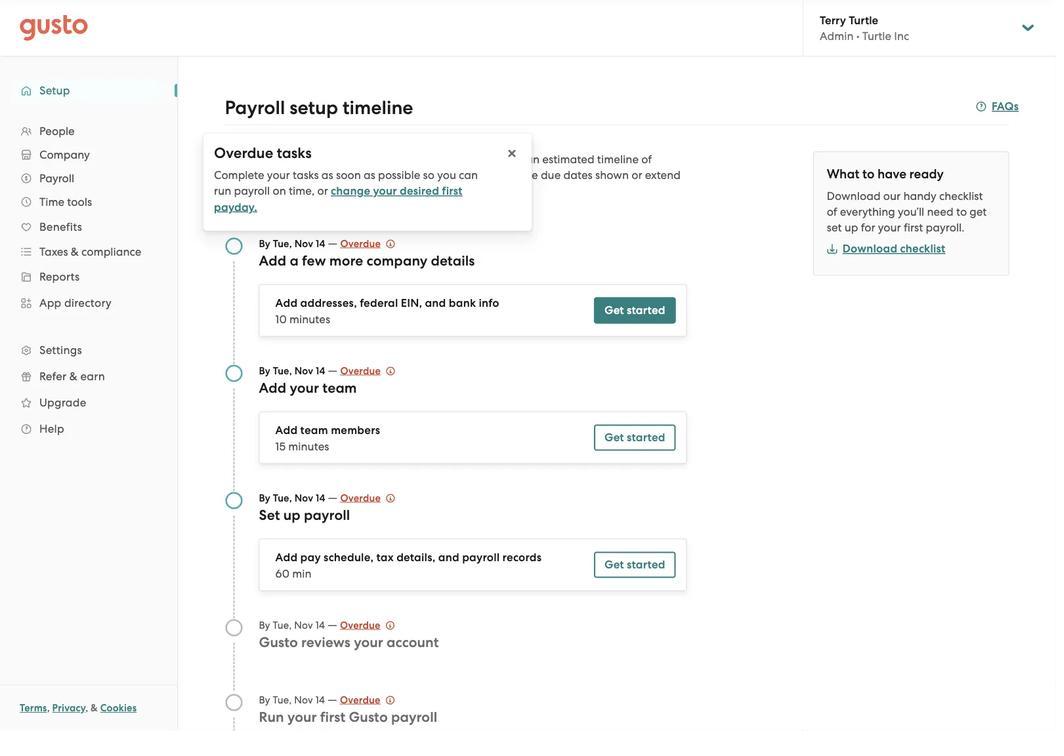 Task type: describe. For each thing, give the bounding box(es) containing it.
federal
[[360, 297, 398, 310]]

started for set up payroll
[[627, 559, 665, 572]]

circle blank image
[[225, 619, 243, 638]]

by for set up payroll
[[259, 493, 271, 505]]

minutes inside add team members 15 minutes
[[288, 440, 329, 453]]

14 for payroll
[[316, 493, 325, 505]]

terry
[[820, 13, 846, 27]]

1 vertical spatial up
[[283, 507, 301, 524]]

add for add a few more company details
[[259, 253, 286, 269]]

get started for payroll
[[605, 559, 665, 572]]

team inside add team members 15 minutes
[[300, 424, 328, 438]]

benefits
[[39, 221, 82, 234]]

company button
[[13, 143, 164, 167]]

download for download checklist
[[843, 242, 898, 256]]

list containing people
[[0, 119, 177, 442]]

records
[[503, 551, 542, 565]]

1 get started button from the top
[[594, 298, 676, 324]]

14 for few
[[316, 238, 325, 250]]

let's
[[225, 153, 246, 166]]

by for run your first gusto payroll
[[259, 695, 270, 706]]

tax
[[376, 551, 394, 565]]

— for your
[[328, 619, 337, 632]]

privacy link
[[52, 703, 85, 715]]

change your desired first payday.
[[214, 184, 463, 214]]

2 vertical spatial &
[[91, 703, 98, 715]]

cookies button
[[100, 701, 137, 717]]

— for team
[[328, 364, 338, 377]]

everything
[[840, 205, 895, 219]]

faqs
[[992, 100, 1019, 113]]

overdue for first
[[340, 695, 380, 707]]

add for add addresses, federal ein, and bank info 10 minutes
[[275, 297, 298, 310]]

company
[[39, 148, 90, 161]]

start
[[249, 153, 273, 166]]

payroll inside complete your tasks as soon as possible so you can run payroll on time, or
[[234, 184, 270, 198]]

of inside let's start the countdown to your first gusto payroll! this is an estimated                     timeline of what's needed to get you fully set up.
[[642, 153, 652, 166]]

extend
[[645, 169, 681, 182]]

1 vertical spatial turtle
[[862, 29, 892, 43]]

add a few more company details
[[259, 253, 475, 269]]

first inside change your desired first payday.
[[442, 184, 463, 198]]

changing your first gusto payday.
[[270, 184, 450, 198]]

tools
[[67, 196, 92, 209]]

you inside complete your tasks as soon as possible so you can run payroll on time, or
[[437, 169, 456, 182]]

14 for your
[[316, 620, 325, 632]]

your for change your desired first payday.
[[373, 184, 397, 198]]

faqs button
[[976, 99, 1019, 115]]

overdue for few
[[340, 238, 381, 250]]

taxes & compliance button
[[13, 240, 164, 264]]

add addresses, federal ein, and bank info 10 minutes
[[275, 297, 499, 326]]

add for add team members 15 minutes
[[275, 424, 298, 438]]

min
[[292, 568, 312, 581]]

need
[[927, 205, 954, 219]]

schedule,
[[324, 551, 374, 565]]

first inside download our handy checklist of everything you'll need to get set up for your first payroll.
[[904, 221, 923, 234]]

upgrade link
[[13, 391, 164, 415]]

14 for first
[[316, 695, 325, 706]]

run your first gusto payroll
[[259, 710, 437, 726]]

run
[[259, 710, 284, 726]]

what to have ready
[[827, 167, 944, 182]]

people
[[39, 125, 75, 138]]

directory
[[64, 297, 112, 310]]

dates
[[564, 169, 593, 182]]

people button
[[13, 119, 164, 143]]

what's
[[225, 169, 258, 182]]

inc
[[894, 29, 909, 43]]

changing your first gusto payday. button
[[270, 183, 450, 199]]

info
[[479, 297, 499, 310]]

fully
[[358, 169, 380, 182]]

taxes
[[39, 246, 68, 259]]

tue, for set up payroll
[[273, 493, 292, 505]]

taxes & compliance
[[39, 246, 141, 259]]

payday. for change your desired first payday.
[[214, 201, 257, 214]]

10
[[275, 313, 287, 326]]

overdue button for first
[[340, 693, 395, 709]]

terry turtle admin • turtle inc
[[820, 13, 909, 43]]

compliance
[[81, 246, 141, 259]]

overdue button for few
[[340, 236, 395, 252]]

by for add your team
[[259, 365, 271, 377]]

refer & earn link
[[13, 365, 164, 389]]

payroll for payroll
[[39, 172, 74, 185]]

by tue, nov 14 — for your
[[259, 619, 340, 632]]

first inside let's start the countdown to your first gusto payroll! this is an estimated                     timeline of what's needed to get you fully set up.
[[396, 153, 415, 166]]

privacy
[[52, 703, 85, 715]]

your for finish your tasks by the due dates shown or extend them by
[[451, 169, 474, 182]]

estimated
[[542, 153, 595, 166]]

started for add your team
[[627, 431, 665, 445]]

& for compliance
[[71, 246, 79, 259]]

gusto inside let's start the countdown to your first gusto payroll! this is an estimated                     timeline of what's needed to get you fully set up.
[[418, 153, 449, 166]]

nov for few
[[295, 238, 313, 250]]

overdue tasks
[[214, 144, 312, 162]]

company
[[367, 253, 428, 269]]

60
[[275, 568, 290, 581]]

15
[[275, 440, 286, 453]]

add pay schedule, tax details, and payroll records 60 min
[[275, 551, 542, 581]]

1 horizontal spatial by
[[506, 169, 518, 182]]

minutes inside add addresses, federal ein, and bank info 10 minutes
[[290, 313, 330, 326]]

soon
[[336, 169, 361, 182]]

payroll for payroll setup timeline
[[225, 97, 285, 119]]

get inside download our handy checklist of everything you'll need to get set up for your first payroll.
[[970, 205, 987, 219]]

overdue for your
[[340, 620, 380, 632]]

our
[[884, 190, 901, 203]]

— for first
[[328, 694, 337, 707]]

nov for team
[[295, 365, 313, 377]]

terms
[[20, 703, 47, 715]]

gusto navigation element
[[0, 56, 177, 463]]

your inside let's start the countdown to your first gusto payroll! this is an estimated                     timeline of what's needed to get you fully set up.
[[370, 153, 393, 166]]

tue, for gusto reviews your account
[[273, 620, 292, 632]]

tue, for run your first gusto payroll
[[273, 695, 292, 706]]

the inside finish your tasks by the due dates shown or extend them by
[[521, 169, 538, 182]]

your for changing your first gusto payday.
[[322, 184, 346, 198]]

tasks up "needed"
[[277, 144, 312, 162]]

payday. for changing your first gusto payday.
[[407, 184, 450, 198]]

of inside download our handy checklist of everything you'll need to get set up for your first payroll.
[[827, 205, 837, 219]]

setup link
[[13, 79, 164, 102]]

by tue, nov 14 — for first
[[259, 694, 340, 707]]

settings link
[[13, 339, 164, 362]]

complete your tasks as soon as possible so you can run payroll on time, or
[[214, 169, 478, 198]]

and inside add addresses, federal ein, and bank info 10 minutes
[[425, 297, 446, 310]]

— for payroll
[[328, 491, 338, 505]]

to up time,
[[303, 169, 314, 182]]

app
[[39, 297, 61, 310]]

app directory
[[39, 297, 112, 310]]

you inside let's start the countdown to your first gusto payroll! this is an estimated                     timeline of what's needed to get you fully set up.
[[336, 169, 355, 182]]

time tools
[[39, 196, 92, 209]]

by for gusto reviews your account
[[259, 620, 270, 632]]

your for complete your tasks as soon as possible so you can run payroll on time, or
[[267, 169, 290, 182]]

your for run your first gusto payroll
[[287, 710, 317, 726]]

gusto reviews your account
[[259, 635, 439, 651]]

overdue inside dialog main content "element"
[[214, 144, 273, 162]]

payroll setup timeline
[[225, 97, 413, 119]]

1 started from the top
[[627, 304, 665, 317]]

ein,
[[401, 297, 422, 310]]

more
[[329, 253, 363, 269]]

handy
[[904, 190, 937, 203]]

pay
[[300, 551, 321, 565]]

app directory link
[[13, 291, 164, 315]]

download checklist link
[[827, 242, 946, 256]]

upgrade
[[39, 397, 86, 410]]



Task type: locate. For each thing, give the bounding box(es) containing it.
0 vertical spatial get started button
[[594, 298, 676, 324]]

nov for first
[[294, 695, 313, 706]]

overdue up what's
[[214, 144, 273, 162]]

download our handy checklist of everything you'll need to get set up for your first payroll.
[[827, 190, 987, 234]]

checklist down "payroll."
[[900, 242, 946, 256]]

1 vertical spatial payday.
[[214, 201, 257, 214]]

1 horizontal spatial payroll
[[225, 97, 285, 119]]

1 vertical spatial the
[[521, 169, 538, 182]]

1 get started from the top
[[605, 304, 665, 317]]

your down payroll!
[[451, 169, 474, 182]]

the
[[276, 153, 293, 166], [521, 169, 538, 182]]

1 vertical spatial and
[[438, 551, 459, 565]]

2 tue, from the top
[[273, 365, 292, 377]]

by for add a few more company details
[[259, 238, 271, 250]]

0 vertical spatial turtle
[[849, 13, 879, 27]]

checklist up need
[[939, 190, 983, 203]]

add for add your team
[[259, 380, 286, 397]]

& left earn
[[69, 370, 78, 383]]

add team members 15 minutes
[[275, 424, 380, 453]]

— up the "add your team"
[[328, 364, 338, 377]]

2 vertical spatial get started
[[605, 559, 665, 572]]

your right reviews
[[354, 635, 383, 651]]

them
[[225, 184, 252, 198]]

2 you from the left
[[437, 169, 456, 182]]

0 horizontal spatial set
[[382, 169, 397, 182]]

and right ein,
[[425, 297, 446, 310]]

add inside add pay schedule, tax details, and payroll records 60 min
[[275, 551, 298, 565]]

members
[[331, 424, 380, 438]]

get started button for add your team
[[594, 425, 676, 451]]

2 by tue, nov 14 — from the top
[[259, 364, 340, 377]]

by tue, nov 14 — up 'set up payroll'
[[259, 491, 340, 505]]

5 tue, from the top
[[273, 695, 292, 706]]

& left cookies
[[91, 703, 98, 715]]

and
[[425, 297, 446, 310], [438, 551, 459, 565]]

0 horizontal spatial or
[[317, 184, 328, 198]]

— up run your first gusto payroll
[[328, 694, 337, 707]]

1 nov from the top
[[295, 238, 313, 250]]

your down possible
[[373, 184, 397, 198]]

tasks inside complete your tasks as soon as possible so you can run payroll on time, or
[[293, 169, 319, 182]]

your inside changing your first gusto payday. button
[[322, 184, 346, 198]]

your up add team members 15 minutes
[[290, 380, 319, 397]]

checklist
[[939, 190, 983, 203], [900, 242, 946, 256]]

you right 'so'
[[437, 169, 456, 182]]

changing
[[270, 184, 320, 198]]

1 vertical spatial payroll
[[39, 172, 74, 185]]

3 by from the top
[[259, 493, 271, 505]]

get for set up payroll
[[605, 559, 624, 572]]

by tue, nov 14 — for team
[[259, 364, 340, 377]]

2 vertical spatial get started button
[[594, 552, 676, 579]]

timeline right setup
[[343, 97, 413, 119]]

— up reviews
[[328, 619, 337, 632]]

1 horizontal spatial up
[[845, 221, 858, 234]]

by left the on
[[254, 184, 267, 198]]

0 horizontal spatial payday.
[[214, 201, 257, 214]]

home image
[[20, 15, 88, 41]]

1 horizontal spatial as
[[364, 169, 375, 182]]

overdue up the "add your team"
[[340, 365, 381, 377]]

by up the set
[[259, 493, 271, 505]]

& inside taxes & compliance dropdown button
[[71, 246, 79, 259]]

of up extend
[[642, 153, 652, 166]]

set inside let's start the countdown to your first gusto payroll! this is an estimated                     timeline of what's needed to get you fully set up.
[[382, 169, 397, 182]]

your up fully
[[370, 153, 393, 166]]

set inside download our handy checklist of everything you'll need to get set up for your first payroll.
[[827, 221, 842, 234]]

0 vertical spatial get
[[605, 304, 624, 317]]

download checklist
[[843, 242, 946, 256]]

1 vertical spatial by
[[254, 184, 267, 198]]

get started button for set up payroll
[[594, 552, 676, 579]]

4 by tue, nov 14 — from the top
[[259, 619, 340, 632]]

1 vertical spatial checklist
[[900, 242, 946, 256]]

2 by from the top
[[259, 365, 271, 377]]

setup
[[39, 84, 70, 97]]

1 horizontal spatial timeline
[[597, 153, 639, 166]]

1 vertical spatial get
[[605, 431, 624, 445]]

0 vertical spatial set
[[382, 169, 397, 182]]

minutes down addresses, in the top of the page
[[290, 313, 330, 326]]

cookies
[[100, 703, 137, 715]]

3 started from the top
[[627, 559, 665, 572]]

or inside finish your tasks by the due dates shown or extend them by
[[632, 169, 642, 182]]

— for few
[[328, 237, 338, 250]]

your right run
[[287, 710, 317, 726]]

shown
[[595, 169, 629, 182]]

payday. inside change your desired first payday.
[[214, 201, 257, 214]]

overdue button up tax at left bottom
[[340, 491, 395, 506]]

overdue
[[214, 144, 273, 162], [340, 238, 381, 250], [340, 365, 381, 377], [340, 493, 381, 505], [340, 620, 380, 632], [340, 695, 380, 707]]

your inside change your desired first payday.
[[373, 184, 397, 198]]

2 get from the top
[[605, 431, 624, 445]]

reports
[[39, 270, 80, 284]]

as up changing your first gusto payday.
[[364, 169, 375, 182]]

5 by from the top
[[259, 695, 270, 706]]

your inside download our handy checklist of everything you'll need to get set up for your first payroll.
[[878, 221, 901, 234]]

nov up 'set up payroll'
[[295, 493, 313, 505]]

5 nov from the top
[[294, 695, 313, 706]]

get right need
[[970, 205, 987, 219]]

benefits link
[[13, 215, 164, 239]]

nov up a at the top
[[295, 238, 313, 250]]

overdue for payroll
[[340, 493, 381, 505]]

1 vertical spatial get
[[970, 205, 987, 219]]

tue, up the set
[[273, 493, 292, 505]]

0 horizontal spatial you
[[336, 169, 355, 182]]

or right time,
[[317, 184, 328, 198]]

0 vertical spatial payday.
[[407, 184, 450, 198]]

2 vertical spatial started
[[627, 559, 665, 572]]

1 vertical spatial of
[[827, 205, 837, 219]]

by tue, nov 14 — up the "add your team"
[[259, 364, 340, 377]]

finish
[[419, 169, 449, 182]]

add for add pay schedule, tax details, and payroll records 60 min
[[275, 551, 298, 565]]

complete
[[214, 169, 264, 182]]

0 vertical spatial of
[[642, 153, 652, 166]]

0 vertical spatial or
[[632, 169, 642, 182]]

14 up reviews
[[316, 620, 325, 632]]

by down changing
[[259, 238, 271, 250]]

up inside download our handy checklist of everything you'll need to get set up for your first payroll.
[[845, 221, 858, 234]]

by up the "add your team"
[[259, 365, 271, 377]]

0 vertical spatial started
[[627, 304, 665, 317]]

timeline
[[343, 97, 413, 119], [597, 153, 639, 166]]

2 started from the top
[[627, 431, 665, 445]]

help
[[39, 423, 64, 436]]

by up run
[[259, 695, 270, 706]]

add inside add addresses, federal ein, and bank info 10 minutes
[[275, 297, 298, 310]]

— up 'set up payroll'
[[328, 491, 338, 505]]

payroll inside dropdown button
[[39, 172, 74, 185]]

nov for your
[[294, 620, 313, 632]]

to right need
[[956, 205, 967, 219]]

&
[[71, 246, 79, 259], [69, 370, 78, 383], [91, 703, 98, 715]]

get started for team
[[605, 431, 665, 445]]

tasks for by
[[477, 169, 503, 182]]

set left for at right
[[827, 221, 842, 234]]

download inside download our handy checklist of everything you'll need to get set up for your first payroll.
[[827, 190, 881, 203]]

nov for payroll
[[295, 493, 313, 505]]

minutes right the 15
[[288, 440, 329, 453]]

& inside refer & earn link
[[69, 370, 78, 383]]

0 horizontal spatial payroll
[[39, 172, 74, 185]]

0 horizontal spatial get
[[316, 169, 334, 182]]

help link
[[13, 418, 164, 441]]

0 vertical spatial checklist
[[939, 190, 983, 203]]

an
[[526, 153, 540, 166]]

add
[[259, 253, 286, 269], [275, 297, 298, 310], [259, 380, 286, 397], [275, 424, 298, 438], [275, 551, 298, 565]]

your up the on
[[267, 169, 290, 182]]

terms link
[[20, 703, 47, 715]]

1 vertical spatial set
[[827, 221, 842, 234]]

tue,
[[273, 238, 292, 250], [273, 365, 292, 377], [273, 493, 292, 505], [273, 620, 292, 632], [273, 695, 292, 706]]

0 horizontal spatial up
[[283, 507, 301, 524]]

payday. inside button
[[407, 184, 450, 198]]

14 up the "add your team"
[[316, 365, 325, 377]]

1 you from the left
[[336, 169, 355, 182]]

this
[[493, 153, 513, 166]]

setup
[[290, 97, 338, 119]]

payroll
[[234, 184, 270, 198], [304, 507, 350, 524], [462, 551, 500, 565], [391, 710, 437, 726]]

tue, up a at the top
[[273, 238, 292, 250]]

2 as from the left
[[364, 169, 375, 182]]

1 horizontal spatial or
[[632, 169, 642, 182]]

3 get from the top
[[605, 559, 624, 572]]

overdue button for team
[[340, 363, 395, 379]]

set left up.
[[382, 169, 397, 182]]

tue, for add a few more company details
[[273, 238, 292, 250]]

turtle up "•"
[[849, 13, 879, 27]]

time
[[39, 196, 64, 209]]

2 get started from the top
[[605, 431, 665, 445]]

up left for at right
[[845, 221, 858, 234]]

0 vertical spatial &
[[71, 246, 79, 259]]

gusto inside button
[[372, 184, 404, 198]]

you'll
[[898, 205, 925, 219]]

time,
[[289, 184, 315, 198]]

your right for at right
[[878, 221, 901, 234]]

of left everything at the right top of the page
[[827, 205, 837, 219]]

3 nov from the top
[[295, 493, 313, 505]]

due
[[541, 169, 561, 182]]

3 get started from the top
[[605, 559, 665, 572]]

few
[[302, 253, 326, 269]]

the down "an"
[[521, 169, 538, 182]]

checklist inside download our handy checklist of everything you'll need to get set up for your first payroll.
[[939, 190, 983, 203]]

1 as from the left
[[322, 169, 333, 182]]

dialog main content element
[[204, 134, 532, 231]]

run
[[214, 184, 231, 198]]

1 horizontal spatial you
[[437, 169, 456, 182]]

turtle right "•"
[[862, 29, 892, 43]]

5 by tue, nov 14 — from the top
[[259, 694, 340, 707]]

1 vertical spatial get started button
[[594, 425, 676, 451]]

1 horizontal spatial get
[[970, 205, 987, 219]]

3 tue, from the top
[[273, 493, 292, 505]]

by tue, nov 14 — up a at the top
[[259, 237, 340, 250]]

0 vertical spatial get started
[[605, 304, 665, 317]]

get inside let's start the countdown to your first gusto payroll! this is an estimated                     timeline of what's needed to get you fully set up.
[[316, 169, 334, 182]]

earn
[[80, 370, 105, 383]]

get started
[[605, 304, 665, 317], [605, 431, 665, 445], [605, 559, 665, 572]]

team left members
[[300, 424, 328, 438]]

nov up the "add your team"
[[295, 365, 313, 377]]

nov up run your first gusto payroll
[[294, 695, 313, 706]]

0 horizontal spatial ,
[[47, 703, 50, 715]]

2 vertical spatial get
[[605, 559, 624, 572]]

tasks inside finish your tasks by the due dates shown or extend them by
[[477, 169, 503, 182]]

first
[[396, 153, 415, 166], [349, 184, 370, 198], [442, 184, 463, 198], [904, 221, 923, 234], [320, 710, 346, 726]]

up right the set
[[283, 507, 301, 524]]

2 get started button from the top
[[594, 425, 676, 451]]

1 vertical spatial download
[[843, 242, 898, 256]]

first inside button
[[349, 184, 370, 198]]

your inside finish your tasks by the due dates shown or extend them by
[[451, 169, 474, 182]]

1 vertical spatial get started
[[605, 431, 665, 445]]

refer & earn
[[39, 370, 105, 383]]

overdue button up members
[[340, 363, 395, 379]]

by right circle blank icon
[[259, 620, 270, 632]]

0 vertical spatial minutes
[[290, 313, 330, 326]]

set
[[382, 169, 397, 182], [827, 221, 842, 234]]

you up change
[[336, 169, 355, 182]]

list
[[0, 119, 177, 442]]

payroll!
[[451, 153, 490, 166]]

1 vertical spatial team
[[300, 424, 328, 438]]

overdue up run your first gusto payroll
[[340, 695, 380, 707]]

to left have in the top of the page
[[863, 167, 875, 182]]

you
[[336, 169, 355, 182], [437, 169, 456, 182]]

or
[[632, 169, 642, 182], [317, 184, 328, 198]]

team up members
[[323, 380, 357, 397]]

overdue up 'set up payroll'
[[340, 493, 381, 505]]

0 vertical spatial timeline
[[343, 97, 413, 119]]

by tue, nov 14 — up reviews
[[259, 619, 340, 632]]

on
[[273, 184, 286, 198]]

tasks up time,
[[293, 169, 319, 182]]

overdue for team
[[340, 365, 381, 377]]

overdue button up run your first gusto payroll
[[340, 693, 395, 709]]

download up everything at the right top of the page
[[827, 190, 881, 203]]

0 vertical spatial up
[[845, 221, 858, 234]]

refer
[[39, 370, 67, 383]]

1 vertical spatial &
[[69, 370, 78, 383]]

circle blank image
[[225, 694, 243, 713]]

change
[[331, 184, 370, 198]]

0 vertical spatial payroll
[[225, 97, 285, 119]]

by tue, nov 14 — for payroll
[[259, 491, 340, 505]]

finish your tasks by the due dates shown or extend them by
[[225, 169, 681, 198]]

0 horizontal spatial of
[[642, 153, 652, 166]]

4 tue, from the top
[[273, 620, 292, 632]]

0 horizontal spatial by
[[254, 184, 267, 198]]

terms , privacy , & cookies
[[20, 703, 137, 715]]

add inside add team members 15 minutes
[[275, 424, 298, 438]]

1 vertical spatial minutes
[[288, 440, 329, 453]]

3 get started button from the top
[[594, 552, 676, 579]]

overdue up add a few more company details on the top left
[[340, 238, 381, 250]]

is
[[516, 153, 523, 166]]

14 up run your first gusto payroll
[[316, 695, 325, 706]]

& right taxes
[[71, 246, 79, 259]]

by down is
[[506, 169, 518, 182]]

payroll up time
[[39, 172, 74, 185]]

0 horizontal spatial as
[[322, 169, 333, 182]]

overdue button up add a few more company details on the top left
[[340, 236, 395, 252]]

3 by tue, nov 14 — from the top
[[259, 491, 340, 505]]

or inside complete your tasks as soon as possible so you can run payroll on time, or
[[317, 184, 328, 198]]

overdue button for your
[[340, 618, 395, 634]]

1 horizontal spatial set
[[827, 221, 842, 234]]

tasks for payroll
[[293, 169, 319, 182]]

bank
[[449, 297, 476, 310]]

for
[[861, 221, 876, 234]]

0 vertical spatial get
[[316, 169, 334, 182]]

tasks
[[277, 144, 312, 162], [293, 169, 319, 182], [477, 169, 503, 182]]

or right shown
[[632, 169, 642, 182]]

tue, up the "add your team"
[[273, 365, 292, 377]]

payroll inside add pay schedule, tax details, and payroll records 60 min
[[462, 551, 500, 565]]

1 horizontal spatial ,
[[85, 703, 88, 715]]

by tue, nov 14 — for few
[[259, 237, 340, 250]]

1 vertical spatial timeline
[[597, 153, 639, 166]]

a
[[290, 253, 299, 269]]

•
[[857, 29, 860, 43]]

1 by tue, nov 14 — from the top
[[259, 237, 340, 250]]

as down the countdown
[[322, 169, 333, 182]]

set up payroll
[[259, 507, 350, 524]]

reviews
[[301, 635, 351, 651]]

0 vertical spatial and
[[425, 297, 446, 310]]

0 vertical spatial the
[[276, 153, 293, 166]]

to up fully
[[357, 153, 367, 166]]

— up more
[[328, 237, 338, 250]]

payroll.
[[926, 221, 965, 234]]

your for add your team
[[290, 380, 319, 397]]

payday. down them
[[214, 201, 257, 214]]

admin
[[820, 29, 854, 43]]

nov up reviews
[[294, 620, 313, 632]]

download down for at right
[[843, 242, 898, 256]]

and inside add pay schedule, tax details, and payroll records 60 min
[[438, 551, 459, 565]]

14 up 'set up payroll'
[[316, 493, 325, 505]]

your inside complete your tasks as soon as possible so you can run payroll on time, or
[[267, 169, 290, 182]]

your down soon
[[322, 184, 346, 198]]

overdue button for payroll
[[340, 491, 395, 506]]

up.
[[400, 169, 417, 182]]

timeline up shown
[[597, 153, 639, 166]]

can
[[459, 169, 478, 182]]

0 horizontal spatial the
[[276, 153, 293, 166]]

needed
[[261, 169, 300, 182]]

reports link
[[13, 265, 164, 289]]

overdue up gusto reviews your account
[[340, 620, 380, 632]]

1 horizontal spatial of
[[827, 205, 837, 219]]

1 tue, from the top
[[273, 238, 292, 250]]

0 horizontal spatial timeline
[[343, 97, 413, 119]]

4 by from the top
[[259, 620, 270, 632]]

0 vertical spatial download
[[827, 190, 881, 203]]

tue, up run
[[273, 695, 292, 706]]

1 vertical spatial or
[[317, 184, 328, 198]]

get started button
[[594, 298, 676, 324], [594, 425, 676, 451], [594, 552, 676, 579]]

payday.
[[407, 184, 450, 198], [214, 201, 257, 214]]

the inside let's start the countdown to your first gusto payroll! this is an estimated                     timeline of what's needed to get you fully set up.
[[276, 153, 293, 166]]

gusto
[[418, 153, 449, 166], [372, 184, 404, 198], [259, 635, 298, 651], [349, 710, 388, 726]]

tasks down this
[[477, 169, 503, 182]]

, left cookies button
[[85, 703, 88, 715]]

started
[[627, 304, 665, 317], [627, 431, 665, 445], [627, 559, 665, 572]]

your
[[370, 153, 393, 166], [267, 169, 290, 182], [451, 169, 474, 182], [322, 184, 346, 198], [373, 184, 397, 198], [878, 221, 901, 234], [290, 380, 319, 397], [354, 635, 383, 651], [287, 710, 317, 726]]

and right details,
[[438, 551, 459, 565]]

tue, for add your team
[[273, 365, 292, 377]]

get down the countdown
[[316, 169, 334, 182]]

details
[[431, 253, 475, 269]]

payroll up overdue tasks
[[225, 97, 285, 119]]

& for earn
[[69, 370, 78, 383]]

1 get from the top
[[605, 304, 624, 317]]

1 vertical spatial started
[[627, 431, 665, 445]]

0 vertical spatial team
[[323, 380, 357, 397]]

the up "needed"
[[276, 153, 293, 166]]

1 , from the left
[[47, 703, 50, 715]]

,
[[47, 703, 50, 715], [85, 703, 88, 715]]

to inside download our handy checklist of everything you'll need to get set up for your first payroll.
[[956, 205, 967, 219]]

as
[[322, 169, 333, 182], [364, 169, 375, 182]]

possible
[[378, 169, 420, 182]]

1 horizontal spatial the
[[521, 169, 538, 182]]

0 vertical spatial by
[[506, 169, 518, 182]]

14 for team
[[316, 365, 325, 377]]

download for download our handy checklist of everything you'll need to get set up for your first payroll.
[[827, 190, 881, 203]]

payday. down 'so'
[[407, 184, 450, 198]]

4 nov from the top
[[294, 620, 313, 632]]

1 horizontal spatial payday.
[[407, 184, 450, 198]]

, left privacy "link"
[[47, 703, 50, 715]]

details,
[[397, 551, 436, 565]]

2 nov from the top
[[295, 365, 313, 377]]

addresses,
[[300, 297, 357, 310]]

1 by from the top
[[259, 238, 271, 250]]

timeline inside let's start the countdown to your first gusto payroll! this is an estimated                     timeline of what's needed to get you fully set up.
[[597, 153, 639, 166]]

by tue, nov 14 — up run
[[259, 694, 340, 707]]

set
[[259, 507, 280, 524]]

2 , from the left
[[85, 703, 88, 715]]

get for add your team
[[605, 431, 624, 445]]

overdue button up gusto reviews your account
[[340, 618, 395, 634]]

download
[[827, 190, 881, 203], [843, 242, 898, 256]]

14 up few
[[316, 238, 325, 250]]

tue, right circle blank icon
[[273, 620, 292, 632]]



Task type: vqa. For each thing, say whether or not it's contained in the screenshot.
'—'
yes



